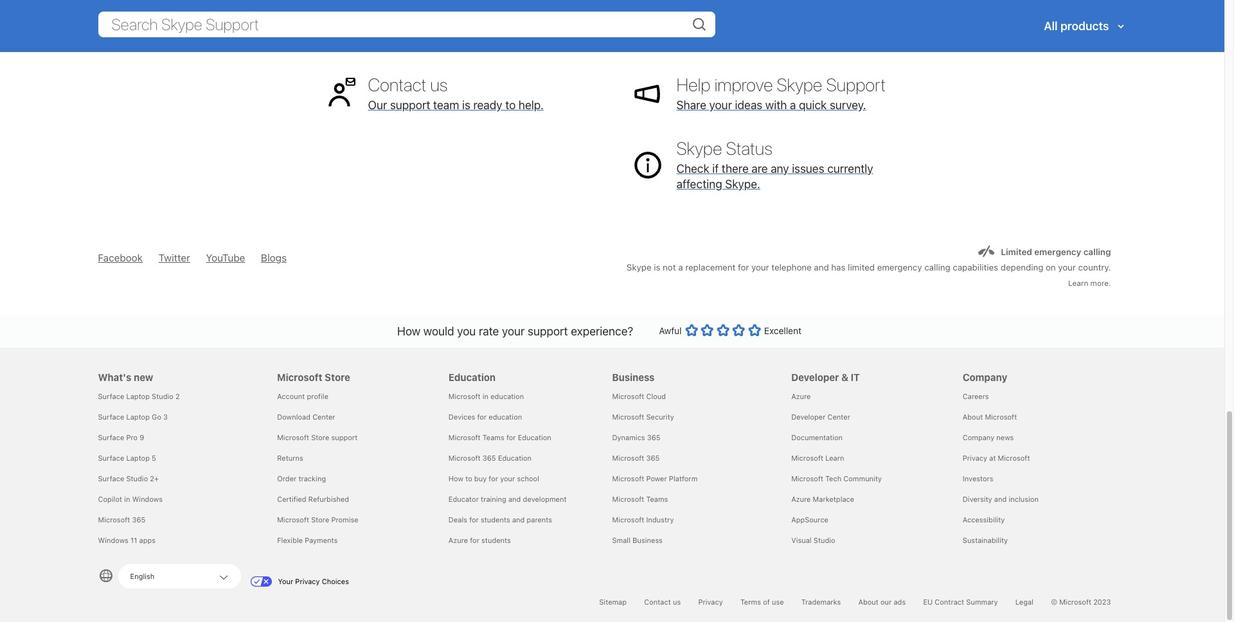 Task type: describe. For each thing, give the bounding box(es) containing it.
about our ads link
[[858, 598, 906, 606]]

any
[[771, 162, 789, 175]]

ask
[[368, 10, 395, 31]]

windows 11 apps link
[[98, 536, 156, 544]]

ideas
[[735, 98, 762, 112]]

company heading
[[963, 348, 1119, 386]]

business heading
[[612, 348, 776, 386]]

&
[[841, 371, 848, 383]]

ads
[[894, 598, 906, 606]]

join
[[368, 35, 389, 48]]

community for tech
[[843, 474, 882, 483]]

education inside heading
[[449, 371, 496, 383]]

parents
[[527, 515, 552, 524]]

business inside heading
[[612, 371, 655, 383]]

your inside help improve skype support share your ideas with a quick survey.
[[709, 98, 732, 112]]

microsoft for microsoft learn link
[[791, 454, 823, 462]]

microsoft right at
[[998, 454, 1030, 462]]

microsoft security
[[612, 413, 674, 421]]

azure for students
[[449, 536, 511, 544]]

1 vertical spatial the
[[392, 35, 409, 48]]

tracking
[[298, 474, 326, 483]]

0 horizontal spatial calling
[[924, 262, 950, 273]]

what's new heading
[[98, 348, 262, 386]]

download center
[[277, 413, 335, 421]]

2+
[[150, 474, 159, 483]]

affecting
[[676, 177, 722, 191]]

surface for surface studio 2+
[[98, 474, 124, 483]]

limited
[[848, 262, 875, 273]]

summary
[[966, 598, 998, 606]]

azure for azure link
[[791, 392, 811, 400]]

depending
[[1001, 262, 1043, 273]]

365 up microsoft power platform link
[[646, 454, 660, 462]]

for right devices
[[477, 413, 487, 421]]

rate
[[479, 325, 499, 338]]

surface laptop studio 2 link
[[98, 392, 180, 400]]

microsoft in education
[[449, 392, 524, 400]]

eu contract summary link
[[923, 598, 998, 606]]

microsoft cloud link
[[612, 392, 666, 400]]

surface laptop 5
[[98, 454, 156, 462]]

azure marketplace
[[791, 495, 854, 503]]

what's
[[98, 371, 131, 383]]

twitter link
[[158, 252, 190, 264]]

is inside limited emergency calling skype is not a replacement for your telephone and has limited emergency calling capabilities depending on your country. learn more.
[[654, 262, 660, 273]]

footer resource links element
[[37, 348, 1188, 551]]

surface studio 2+
[[98, 474, 159, 483]]

0 horizontal spatial would
[[423, 325, 454, 338]]

educator training and development
[[449, 495, 567, 503]]

legal link
[[1015, 598, 1033, 606]]

microsoft power platform link
[[612, 474, 698, 483]]

studio for surface studio 2+
[[126, 474, 148, 483]]

microsoft right ©
[[1059, 598, 1091, 606]]

devices
[[449, 413, 475, 421]]

account profile link
[[277, 392, 328, 400]]

surface for surface laptop studio 2
[[98, 392, 124, 400]]

is inside the contact us our support team is ready to help.
[[462, 98, 470, 112]]

privacy at microsoft link
[[963, 454, 1030, 462]]

news
[[996, 433, 1014, 441]]

on
[[1046, 262, 1056, 273]]

youtube link
[[206, 252, 245, 264]]

send
[[676, 10, 715, 31]]

your privacy choices link
[[250, 576, 364, 587]]

community for the
[[427, 10, 512, 31]]

365 up "how to buy for your school"
[[483, 454, 496, 462]]

microsoft for microsoft teams for education link
[[449, 433, 481, 441]]

copilot
[[98, 495, 122, 503]]

teams for microsoft teams
[[646, 495, 668, 503]]

other
[[506, 35, 533, 48]]

surface for surface pro 9
[[98, 433, 124, 441]]

microsoft down dynamics
[[612, 454, 644, 462]]

developer & it
[[791, 371, 860, 383]]

refurbished
[[308, 495, 349, 503]]

there
[[722, 162, 749, 175]]

educator
[[449, 495, 479, 503]]

microsoft store promise
[[277, 515, 358, 524]]

azure for azure marketplace
[[791, 495, 811, 503]]

microsoft teams link
[[612, 495, 668, 503]]

microsoft for 'microsoft in education' link
[[449, 392, 481, 400]]

terms
[[740, 598, 761, 606]]

small
[[612, 536, 631, 544]]

azure marketplace link
[[791, 495, 854, 503]]

0 vertical spatial microsoft 365
[[612, 454, 660, 462]]

would inside 'send feedback what would you like to tell us about skype?'
[[707, 35, 738, 48]]

about
[[829, 35, 859, 48]]

use
[[772, 598, 784, 606]]

us for contact us our support team is ready to help.
[[430, 74, 448, 95]]

sustainability link
[[963, 536, 1008, 544]]

how would you rate your support experience? list box
[[685, 321, 761, 344]]

improve
[[714, 74, 773, 95]]

store for microsoft store
[[325, 371, 350, 383]]

and inside limited emergency calling skype is not a replacement for your telephone and has limited emergency calling capabilities depending on your country. learn more.
[[814, 262, 829, 273]]

365 down "security"
[[647, 433, 661, 441]]

quick
[[799, 98, 827, 112]]

2 horizontal spatial support
[[528, 325, 568, 338]]

microsoft learn link
[[791, 454, 844, 462]]

has
[[831, 262, 845, 273]]

azure link
[[791, 392, 811, 400]]

0 horizontal spatial privacy
[[295, 577, 320, 585]]

excellent
[[764, 325, 801, 336]]

support inside the contact us our support team is ready to help.
[[390, 98, 430, 112]]

copilot in windows
[[98, 495, 163, 503]]

laptop for studio
[[126, 392, 150, 400]]

and right the training
[[508, 495, 521, 503]]

legal
[[1015, 598, 1033, 606]]

terms of use
[[740, 598, 784, 606]]

school
[[517, 474, 539, 483]]

company news link
[[963, 433, 1014, 441]]

store for microsoft store promise
[[311, 515, 329, 524]]

surface pro 9
[[98, 433, 144, 441]]

education heading
[[449, 348, 604, 386]]

at
[[989, 454, 996, 462]]

documentation link
[[791, 433, 843, 441]]

order
[[277, 474, 296, 483]]

students for azure
[[481, 536, 511, 544]]

2023
[[1093, 598, 1111, 606]]

microsoft industry link
[[612, 515, 674, 524]]

education for microsoft in education
[[491, 392, 524, 400]]

about our ads
[[858, 598, 906, 606]]

surface for surface laptop go 3
[[98, 413, 124, 421]]

microsoft cloud
[[612, 392, 666, 400]]

skype inside help improve skype support share your ideas with a quick survey.
[[777, 74, 822, 95]]

microsoft down the copilot
[[98, 515, 130, 524]]

©
[[1051, 598, 1057, 606]]

eu
[[923, 598, 933, 606]]

youtube
[[206, 252, 245, 264]]

0 horizontal spatial windows
[[98, 536, 128, 544]]

365 up 11
[[132, 515, 146, 524]]

share
[[676, 98, 706, 112]]

for right deals
[[469, 515, 479, 524]]

your left telephone
[[751, 262, 769, 273]]

microsoft for microsoft cloud link
[[612, 392, 644, 400]]

about microsoft
[[963, 413, 1017, 421]]

download center link
[[277, 413, 335, 421]]

for down "deals for students and parents" link
[[470, 536, 479, 544]]

developer & it heading
[[791, 348, 947, 386]]

company for company
[[963, 371, 1007, 383]]

for up microsoft 365 education
[[506, 433, 516, 441]]

in for windows
[[124, 495, 130, 503]]

1 horizontal spatial calling
[[1083, 247, 1111, 257]]

us for contact us
[[673, 598, 681, 606]]

company for company news
[[963, 433, 994, 441]]

investors link
[[963, 474, 993, 483]]

and left parents
[[512, 515, 525, 524]]

and right diversity
[[994, 495, 1007, 503]]

microsoft for microsoft tech community link
[[791, 474, 823, 483]]

you inside 'send feedback what would you like to tell us about skype?'
[[740, 35, 759, 48]]

trademarks
[[801, 598, 841, 606]]

about for about our ads
[[858, 598, 878, 606]]

are
[[751, 162, 768, 175]]

buy
[[474, 474, 487, 483]]



Task type: locate. For each thing, give the bounding box(es) containing it.
1 vertical spatial emergency
[[877, 262, 922, 273]]

0 horizontal spatial how
[[397, 325, 420, 338]]

0 vertical spatial the
[[399, 10, 423, 31]]

with left other
[[481, 35, 503, 48]]

laptop down new
[[126, 392, 150, 400]]

skype inside skype status check if there are any issues currently affecting skype.
[[676, 137, 722, 159]]

surface up surface pro 9 link at the left bottom
[[98, 413, 124, 421]]

awful
[[659, 325, 682, 336]]

1 vertical spatial business
[[633, 536, 663, 544]]

surface laptop 5 link
[[98, 454, 156, 462]]

1 vertical spatial windows
[[98, 536, 128, 544]]

0 vertical spatial support
[[390, 98, 430, 112]]

skype up quick
[[777, 74, 822, 95]]

0 vertical spatial developer
[[791, 371, 839, 383]]

microsoft power platform
[[612, 474, 698, 483]]

you left like
[[740, 35, 759, 48]]

microsoft up buy
[[449, 454, 481, 462]]

order tracking link
[[277, 474, 326, 483]]

students for deals
[[481, 515, 510, 524]]

0 vertical spatial microsoft 365 link
[[612, 454, 660, 462]]

1 horizontal spatial center
[[828, 413, 850, 421]]

1 vertical spatial privacy
[[295, 577, 320, 585]]

for inside limited emergency calling skype is not a replacement for your telephone and has limited emergency calling capabilities depending on your country. learn more.
[[738, 262, 749, 273]]

2 surface from the top
[[98, 413, 124, 421]]

feedback
[[719, 10, 788, 31]]

company up careers
[[963, 371, 1007, 383]]

skype left not in the right top of the page
[[627, 262, 651, 273]]

microsoft 365 up windows 11 apps
[[98, 515, 146, 524]]

0 vertical spatial about
[[963, 413, 983, 421]]

in up the devices for education
[[483, 392, 489, 400]]

surface down what's
[[98, 392, 124, 400]]

5 option from the left
[[748, 324, 761, 337]]

0 vertical spatial students
[[481, 515, 510, 524]]

0 vertical spatial with
[[481, 35, 503, 48]]

1 horizontal spatial would
[[707, 35, 738, 48]]

go
[[152, 413, 161, 421]]

deals for students and parents
[[449, 515, 552, 524]]

1 vertical spatial laptop
[[126, 413, 150, 421]]

dynamics 365
[[612, 433, 661, 441]]

privacy left at
[[963, 454, 987, 462]]

about left our
[[858, 598, 878, 606]]

0 horizontal spatial a
[[678, 262, 683, 273]]

contact us our support team is ready to help.
[[368, 74, 544, 112]]

developer inside "heading"
[[791, 371, 839, 383]]

learn left more. at the right of the page
[[1068, 279, 1088, 287]]

contact right sitemap
[[644, 598, 671, 606]]

0 horizontal spatial us
[[430, 74, 448, 95]]

careers link
[[963, 392, 989, 400]]

1 surface from the top
[[98, 392, 124, 400]]

1 vertical spatial students
[[481, 536, 511, 544]]

in for education
[[483, 392, 489, 400]]

developer up azure link
[[791, 371, 839, 383]]

0 horizontal spatial skype
[[627, 262, 651, 273]]

1 vertical spatial a
[[678, 262, 683, 273]]

0 vertical spatial you
[[740, 35, 759, 48]]

privacy for privacy link
[[698, 598, 723, 606]]

if
[[712, 162, 719, 175]]

students down the training
[[481, 515, 510, 524]]

the right join
[[392, 35, 409, 48]]

education for devices for education
[[489, 413, 522, 421]]

4 option from the left
[[732, 324, 745, 337]]

0 vertical spatial is
[[462, 98, 470, 112]]

how to buy for your school
[[449, 474, 539, 483]]

11
[[131, 536, 137, 544]]

security
[[646, 413, 674, 421]]

0 horizontal spatial about
[[858, 598, 878, 606]]

surface up the copilot
[[98, 474, 124, 483]]

3 laptop from the top
[[126, 454, 150, 462]]

what
[[676, 35, 704, 48]]

1 vertical spatial calling
[[924, 262, 950, 273]]

blogs link
[[261, 252, 287, 264]]

windows
[[132, 495, 163, 503], [98, 536, 128, 544]]

2 vertical spatial privacy
[[698, 598, 723, 606]]

2 vertical spatial skype
[[627, 262, 651, 273]]

1 horizontal spatial windows
[[132, 495, 163, 503]]

flexible payments
[[277, 536, 338, 544]]

how for how to buy for your school
[[449, 474, 463, 483]]

business up microsoft cloud link
[[612, 371, 655, 383]]

0 horizontal spatial is
[[462, 98, 470, 112]]

surface studio 2+ link
[[98, 474, 159, 483]]

teams down power
[[646, 495, 668, 503]]

it
[[851, 371, 860, 383]]

privacy link
[[698, 598, 723, 606]]

us right tell at top right
[[814, 35, 826, 48]]

learn inside footer resource links element
[[825, 454, 844, 462]]

diversity
[[963, 495, 992, 503]]

1 vertical spatial with
[[765, 98, 787, 112]]

microsoft for the microsoft teams link
[[612, 495, 644, 503]]

conversation
[[412, 35, 478, 48]]

Search Skype Support text field
[[98, 12, 715, 37]]

copilot in windows link
[[98, 495, 163, 503]]

0 horizontal spatial contact
[[368, 74, 426, 95]]

your
[[709, 98, 732, 112], [751, 262, 769, 273], [1058, 262, 1076, 273], [502, 325, 525, 338], [500, 474, 515, 483]]

microsoft for microsoft power platform link
[[612, 474, 644, 483]]

1 horizontal spatial us
[[673, 598, 681, 606]]

© microsoft 2023
[[1051, 598, 1111, 606]]

option
[[685, 324, 698, 337], [701, 324, 714, 337], [716, 324, 729, 337], [732, 324, 745, 337], [748, 324, 761, 337]]

order tracking
[[277, 474, 326, 483]]

community
[[427, 10, 512, 31], [843, 474, 882, 483]]

microsoft inside heading
[[277, 371, 322, 383]]

calling up the country.
[[1083, 247, 1111, 257]]

2 horizontal spatial skype
[[777, 74, 822, 95]]

download
[[277, 413, 310, 421]]

azure down deals
[[449, 536, 468, 544]]

1 option from the left
[[685, 324, 698, 337]]

0 vertical spatial learn
[[1068, 279, 1088, 287]]

5 surface from the top
[[98, 474, 124, 483]]

0 vertical spatial windows
[[132, 495, 163, 503]]

0 vertical spatial privacy
[[963, 454, 987, 462]]

1 company from the top
[[963, 371, 1007, 383]]

1 vertical spatial community
[[843, 474, 882, 483]]

country.
[[1078, 262, 1111, 273]]

privacy right your
[[295, 577, 320, 585]]

company down about microsoft link on the right bottom
[[963, 433, 994, 441]]

your right rate
[[502, 325, 525, 338]]

2 vertical spatial laptop
[[126, 454, 150, 462]]

your right on
[[1058, 262, 1076, 273]]

education up the microsoft teams for education at the bottom of the page
[[489, 413, 522, 421]]

community inside footer resource links element
[[843, 474, 882, 483]]

1 vertical spatial company
[[963, 433, 994, 441]]

facebook
[[98, 252, 143, 264]]

laptop for go
[[126, 413, 150, 421]]

1 horizontal spatial with
[[765, 98, 787, 112]]

learn up tech
[[825, 454, 844, 462]]

studio right visual
[[814, 536, 835, 544]]

365
[[647, 433, 661, 441], [483, 454, 496, 462], [646, 454, 660, 462], [132, 515, 146, 524]]

0 horizontal spatial microsoft 365
[[98, 515, 146, 524]]

0 vertical spatial studio
[[152, 392, 173, 400]]

a left quick
[[790, 98, 796, 112]]

microsoft down "certified"
[[277, 515, 309, 524]]

microsoft learn
[[791, 454, 844, 462]]

azure for azure for students
[[449, 536, 468, 544]]

support inside footer resource links element
[[331, 433, 357, 441]]

microsoft down documentation link
[[791, 454, 823, 462]]

microsoft down the download
[[277, 433, 309, 441]]

about down careers link
[[963, 413, 983, 421]]

surface for surface laptop 5
[[98, 454, 124, 462]]

azure up appsource link
[[791, 495, 811, 503]]

teams up microsoft 365 education
[[483, 433, 504, 441]]

microsoft for microsoft store support link
[[277, 433, 309, 441]]

0 vertical spatial emergency
[[1034, 247, 1081, 257]]

1 vertical spatial education
[[489, 413, 522, 421]]

microsoft 365 link up windows 11 apps
[[98, 515, 146, 524]]

community inside ask the community join the conversation with other customers.
[[427, 10, 512, 31]]

is left not in the right top of the page
[[654, 262, 660, 273]]

to inside 'send feedback what would you like to tell us about skype?'
[[782, 35, 793, 48]]

surface
[[98, 392, 124, 400], [98, 413, 124, 421], [98, 433, 124, 441], [98, 454, 124, 462], [98, 474, 124, 483]]

skype inside limited emergency calling skype is not a replacement for your telephone and has limited emergency calling capabilities depending on your country. learn more.
[[627, 262, 651, 273]]

help improve skype support share your ideas with a quick survey.
[[676, 74, 886, 112]]

developer
[[791, 371, 839, 383], [791, 413, 826, 421]]

studio left '2'
[[152, 392, 173, 400]]

support down download center
[[331, 433, 357, 441]]

surface down surface pro 9 link at the left bottom
[[98, 454, 124, 462]]

2
[[175, 392, 180, 400]]

learn inside limited emergency calling skype is not a replacement for your telephone and has limited emergency calling capabilities depending on your country. learn more.
[[1068, 279, 1088, 287]]

0 vertical spatial would
[[707, 35, 738, 48]]

us inside the contact us our support team is ready to help.
[[430, 74, 448, 95]]

1 vertical spatial studio
[[126, 474, 148, 483]]

0 horizontal spatial you
[[457, 325, 476, 338]]

3 surface from the top
[[98, 433, 124, 441]]

california consumer privacy act (ccpa) opt-out icon image
[[250, 576, 278, 587]]

education up devices for education "link"
[[491, 392, 524, 400]]

company inside company heading
[[963, 371, 1007, 383]]

store up payments
[[311, 515, 329, 524]]

0 horizontal spatial center
[[312, 413, 335, 421]]

a inside limited emergency calling skype is not a replacement for your telephone and has limited emergency calling capabilities depending on your country. learn more.
[[678, 262, 683, 273]]

0 vertical spatial skype
[[777, 74, 822, 95]]

2 vertical spatial store
[[311, 515, 329, 524]]

how inside footer resource links element
[[449, 474, 463, 483]]

1 horizontal spatial about
[[963, 413, 983, 421]]

skype up check
[[676, 137, 722, 159]]

center for developer
[[828, 413, 850, 421]]

store down "download center" link at the bottom left of the page
[[311, 433, 329, 441]]

2 center from the left
[[828, 413, 850, 421]]

1 horizontal spatial teams
[[646, 495, 668, 503]]

community right tech
[[843, 474, 882, 483]]

4 surface from the top
[[98, 454, 124, 462]]

0 vertical spatial community
[[427, 10, 512, 31]]

platform
[[669, 474, 698, 483]]

a right not in the right top of the page
[[678, 262, 683, 273]]

contact for contact us
[[644, 598, 671, 606]]

pro
[[126, 433, 138, 441]]

contact us
[[644, 598, 681, 606]]

teams for microsoft teams for education
[[483, 433, 504, 441]]

microsoft down microsoft learn
[[791, 474, 823, 483]]

1 vertical spatial teams
[[646, 495, 668, 503]]

for right the replacement
[[738, 262, 749, 273]]

windows down 2+ at the left of the page
[[132, 495, 163, 503]]

development
[[523, 495, 567, 503]]

0 horizontal spatial support
[[331, 433, 357, 441]]

devices for education link
[[449, 413, 522, 421]]

2 option from the left
[[701, 324, 714, 337]]

1 horizontal spatial contact
[[644, 598, 671, 606]]

calling left capabilities
[[924, 262, 950, 273]]

2 laptop from the top
[[126, 413, 150, 421]]

emergency right limited
[[877, 262, 922, 273]]

microsoft up microsoft security
[[612, 392, 644, 400]]

microsoft 365 link down dynamics 365
[[612, 454, 660, 462]]

1 vertical spatial would
[[423, 325, 454, 338]]

privacy inside footer resource links element
[[963, 454, 987, 462]]

appsource link
[[791, 515, 828, 524]]

1 vertical spatial support
[[528, 325, 568, 338]]

twitter
[[158, 252, 190, 264]]

1 horizontal spatial how
[[449, 474, 463, 483]]

microsoft for 'microsoft industry' link
[[612, 515, 644, 524]]

store inside heading
[[325, 371, 350, 383]]

you
[[740, 35, 759, 48], [457, 325, 476, 338]]

2 company from the top
[[963, 433, 994, 441]]

currently
[[827, 162, 873, 175]]

accessibility link
[[963, 515, 1005, 524]]

customers.
[[536, 35, 593, 48]]

laptop for 5
[[126, 454, 150, 462]]

to inside footer resource links element
[[465, 474, 472, 483]]

1 vertical spatial contact
[[644, 598, 671, 606]]

privacy at microsoft
[[963, 454, 1030, 462]]

1 vertical spatial you
[[457, 325, 476, 338]]

azure up developer center link
[[791, 392, 811, 400]]

0 vertical spatial to
[[782, 35, 793, 48]]

1 vertical spatial education
[[518, 433, 551, 441]]

contact up our
[[368, 74, 426, 95]]

1 horizontal spatial you
[[740, 35, 759, 48]]

apps
[[139, 536, 156, 544]]

1 horizontal spatial microsoft 365 link
[[612, 454, 660, 462]]

your left school
[[500, 474, 515, 483]]

microsoft security link
[[612, 413, 674, 421]]

microsoft for microsoft store promise link
[[277, 515, 309, 524]]

2 vertical spatial to
[[465, 474, 472, 483]]

studio
[[152, 392, 173, 400], [126, 474, 148, 483], [814, 536, 835, 544]]

0 vertical spatial us
[[814, 35, 826, 48]]

to inside the contact us our support team is ready to help.
[[505, 98, 516, 112]]

community up conversation
[[427, 10, 512, 31]]

to
[[782, 35, 793, 48], [505, 98, 516, 112], [465, 474, 472, 483]]

0 horizontal spatial learn
[[825, 454, 844, 462]]

would right what
[[707, 35, 738, 48]]

microsoft up news
[[985, 413, 1017, 421]]

microsoft for microsoft store heading
[[277, 371, 322, 383]]

2 developer from the top
[[791, 413, 826, 421]]

contact for contact us our support team is ready to help.
[[368, 74, 426, 95]]

microsoft for the microsoft security link
[[612, 413, 644, 421]]

0 vertical spatial business
[[612, 371, 655, 383]]

privacy for privacy at microsoft
[[963, 454, 987, 462]]

support up education heading at the left bottom of page
[[528, 325, 568, 338]]

laptop left the go
[[126, 413, 150, 421]]

students down "deals for students and parents" link
[[481, 536, 511, 544]]

sitemap link
[[599, 598, 627, 606]]

microsoft store heading
[[277, 348, 433, 386]]

surface laptop go 3 link
[[98, 413, 168, 421]]

store for microsoft store support
[[311, 433, 329, 441]]

0 vertical spatial education
[[449, 371, 496, 383]]

microsoft up the small
[[612, 515, 644, 524]]

us left privacy link
[[673, 598, 681, 606]]

team
[[433, 98, 459, 112]]

your inside footer resource links element
[[500, 474, 515, 483]]

microsoft store promise link
[[277, 515, 358, 524]]

you left rate
[[457, 325, 476, 338]]

deals
[[449, 515, 467, 524]]

microsoft up 'microsoft industry' link
[[612, 495, 644, 503]]

center for microsoft
[[312, 413, 335, 421]]

promise
[[331, 515, 358, 524]]

developer down azure link
[[791, 413, 826, 421]]

with right ideas on the top right of the page
[[765, 98, 787, 112]]

flexible
[[277, 536, 303, 544]]

with inside ask the community join the conversation with other customers.
[[481, 35, 503, 48]]

center down profile
[[312, 413, 335, 421]]

developer for developer & it
[[791, 371, 839, 383]]

your
[[278, 577, 293, 585]]

microsoft up 'microsoft teams'
[[612, 474, 644, 483]]

how
[[397, 325, 420, 338], [449, 474, 463, 483]]

microsoft 365 down dynamics 365
[[612, 454, 660, 462]]

studio for visual studio
[[814, 536, 835, 544]]

and left has
[[814, 262, 829, 273]]

tell
[[795, 35, 811, 48]]

0 vertical spatial how
[[397, 325, 420, 338]]

2 horizontal spatial privacy
[[963, 454, 987, 462]]

accessibility
[[963, 515, 1005, 524]]

1 vertical spatial about
[[858, 598, 878, 606]]

privacy left "terms"
[[698, 598, 723, 606]]

inclusion
[[1009, 495, 1039, 503]]

terms of use link
[[740, 598, 784, 606]]

a inside help improve skype support share your ideas with a quick survey.
[[790, 98, 796, 112]]

center up documentation link
[[828, 413, 850, 421]]

send feedback what would you like to tell us about skype?
[[676, 10, 899, 48]]

issues
[[792, 162, 824, 175]]

us inside 'send feedback what would you like to tell us about skype?'
[[814, 35, 826, 48]]

support
[[390, 98, 430, 112], [528, 325, 568, 338], [331, 433, 357, 441]]

microsoft up account profile link
[[277, 371, 322, 383]]

to left tell at top right
[[782, 35, 793, 48]]

2 horizontal spatial us
[[814, 35, 826, 48]]

0 horizontal spatial microsoft 365 link
[[98, 515, 146, 524]]

how to buy for your school link
[[449, 474, 539, 483]]

and
[[814, 262, 829, 273], [508, 495, 521, 503], [994, 495, 1007, 503], [512, 515, 525, 524]]

1 horizontal spatial studio
[[152, 392, 173, 400]]

is right team
[[462, 98, 470, 112]]

the right ask
[[399, 10, 423, 31]]

0 vertical spatial contact
[[368, 74, 426, 95]]

0 horizontal spatial emergency
[[877, 262, 922, 273]]

developer center
[[791, 413, 850, 421]]

new
[[134, 371, 153, 383]]

how for how would you rate your support experience?
[[397, 325, 420, 338]]

1 vertical spatial in
[[124, 495, 130, 503]]

0 vertical spatial education
[[491, 392, 524, 400]]

with inside help improve skype support share your ideas with a quick survey.
[[765, 98, 787, 112]]

1 horizontal spatial in
[[483, 392, 489, 400]]

your left ideas on the top right of the page
[[709, 98, 732, 112]]

capabilities
[[953, 262, 998, 273]]

2 vertical spatial education
[[498, 454, 532, 462]]

1 horizontal spatial is
[[654, 262, 660, 273]]

us up team
[[430, 74, 448, 95]]

contact inside the contact us our support team is ready to help.
[[368, 74, 426, 95]]

devices for education
[[449, 413, 522, 421]]

1 vertical spatial us
[[430, 74, 448, 95]]

for right buy
[[489, 474, 498, 483]]

microsoft for microsoft 365 education link
[[449, 454, 481, 462]]

laptop left 5
[[126, 454, 150, 462]]

0 vertical spatial store
[[325, 371, 350, 383]]

0 vertical spatial calling
[[1083, 247, 1111, 257]]

developer for developer center
[[791, 413, 826, 421]]

studio left 2+ at the left of the page
[[126, 474, 148, 483]]

0 horizontal spatial teams
[[483, 433, 504, 441]]

1 vertical spatial azure
[[791, 495, 811, 503]]

windows left 11
[[98, 536, 128, 544]]

3 option from the left
[[716, 324, 729, 337]]

contact us link
[[644, 598, 681, 606]]

1 center from the left
[[312, 413, 335, 421]]

about for about microsoft
[[963, 413, 983, 421]]

1 horizontal spatial emergency
[[1034, 247, 1081, 257]]

1 laptop from the top
[[126, 392, 150, 400]]

2 vertical spatial support
[[331, 433, 357, 441]]

1 developer from the top
[[791, 371, 839, 383]]

1 horizontal spatial support
[[390, 98, 430, 112]]

diversity and inclusion link
[[963, 495, 1039, 503]]

0 horizontal spatial to
[[465, 474, 472, 483]]

in right the copilot
[[124, 495, 130, 503]]

educator training and development link
[[449, 495, 567, 503]]

microsoft in education link
[[449, 392, 524, 400]]

1 vertical spatial microsoft 365
[[98, 515, 146, 524]]

business down 'microsoft industry' link
[[633, 536, 663, 544]]

about inside footer resource links element
[[963, 413, 983, 421]]

1 vertical spatial how
[[449, 474, 463, 483]]

skype
[[777, 74, 822, 95], [676, 137, 722, 159], [627, 262, 651, 273]]

0 vertical spatial a
[[790, 98, 796, 112]]



Task type: vqa. For each thing, say whether or not it's contained in the screenshot.
the middle Skype
yes



